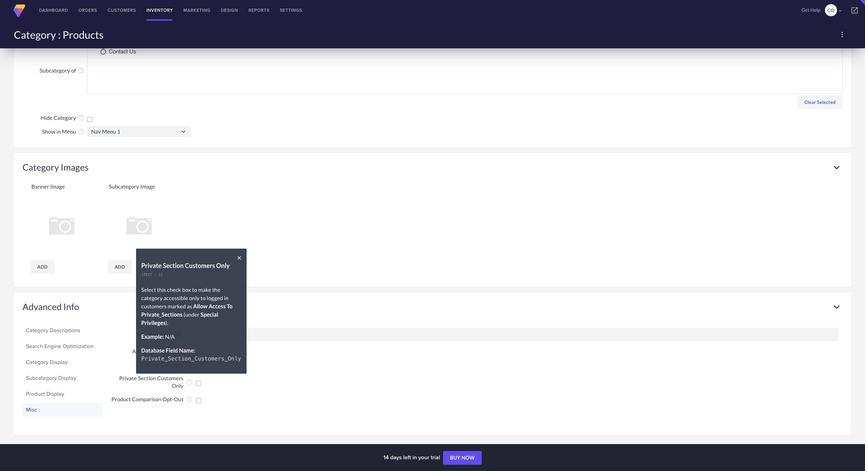 Task type: vqa. For each thing, say whether or not it's contained in the screenshot.
the "help_outline" associated with 136
no



Task type: locate. For each thing, give the bounding box(es) containing it.
0 vertical spatial expand_more
[[832, 162, 843, 173]]

1 horizontal spatial private
[[141, 262, 162, 270]]

category down search
[[26, 358, 48, 366]]

buy
[[451, 455, 461, 461]]

category up banner
[[22, 162, 59, 173]]

0 vertical spatial subcategory
[[40, 67, 70, 74]]

only inside private section customers only [text : 1]
[[216, 262, 230, 270]]

us for contact us
[[129, 49, 136, 55]]

advanced info
[[22, 301, 79, 312]]

url left popup
[[157, 348, 167, 355]]

2 add from the left
[[115, 264, 125, 270]]

category : products
[[14, 28, 104, 41]]

expand_more
[[832, 162, 843, 173], [832, 301, 843, 313]]

0 horizontal spatial customers
[[108, 7, 136, 13]]

box
[[182, 287, 191, 293]]

subcategory for subcategory of help_outline
[[40, 67, 70, 74]]

about us
[[109, 43, 132, 49]]

0 horizontal spatial add
[[37, 264, 48, 270]]

only
[[216, 262, 230, 270], [172, 383, 184, 389]]

category down category name help_outline
[[14, 28, 56, 41]]

alternate for help_outline
[[149, 332, 172, 338]]

help_outline right out
[[186, 396, 193, 403]]

the
[[212, 287, 221, 293]]

add
[[37, 264, 48, 270], [115, 264, 125, 270]]

2 image from the left
[[140, 183, 155, 190]]

category name help_outline
[[37, 16, 85, 23]]

subcategory display link
[[26, 372, 100, 384]]

section inside 'private section customers only'
[[138, 375, 156, 381]]

subcategory
[[40, 67, 70, 74], [109, 183, 139, 190], [26, 374, 57, 382]]

1 vertical spatial in
[[224, 295, 229, 301]]

us
[[125, 43, 132, 49], [129, 49, 136, 55]]

14 days left in your trial
[[384, 454, 442, 462]]

product up misc
[[26, 390, 45, 398]]

0 vertical spatial private
[[141, 262, 162, 270]]

category inside hide category help_outline
[[54, 114, 76, 121]]

add link
[[30, 260, 55, 274], [108, 260, 132, 274]]

only inside 'private section customers only'
[[172, 383, 184, 389]]

your
[[419, 454, 430, 462]]

0 vertical spatial section
[[163, 262, 184, 270]]

filter category help_outline
[[147, 361, 193, 368]]

accessible
[[164, 295, 188, 301]]

category
[[38, 16, 61, 23], [14, 28, 56, 41], [54, 114, 76, 121], [22, 162, 59, 173], [26, 327, 48, 334], [26, 358, 48, 366], [161, 361, 184, 368]]

1 vertical spatial customers
[[185, 262, 215, 270]]

private up comparison
[[119, 375, 137, 381]]

(under
[[183, 311, 201, 318]]

only up out
[[172, 383, 184, 389]]

product display
[[26, 390, 64, 398]]

in
[[56, 128, 61, 135], [224, 295, 229, 301], [413, 454, 417, 462]]

category up show in menu help_outline at the left
[[54, 114, 76, 121]]

private up "[text"
[[141, 262, 162, 270]]

2 horizontal spatial customers
[[185, 262, 215, 270]]


[[180, 128, 187, 135]]

special
[[201, 311, 218, 318]]

alternate inside alternate url popup help_outline
[[132, 348, 155, 355]]

1 horizontal spatial add link
[[108, 260, 132, 274]]

1 vertical spatial private
[[119, 375, 137, 381]]

allow
[[193, 303, 208, 310]]

in inside select this check box to make the category accessible only to logged in customers marked as
[[224, 295, 229, 301]]

in right left
[[413, 454, 417, 462]]

in up to
[[224, 295, 229, 301]]

category inside category name help_outline
[[38, 16, 61, 23]]

section for private section customers only
[[138, 375, 156, 381]]

as
[[187, 303, 192, 310]]

select
[[141, 287, 156, 293]]

opt-
[[163, 396, 174, 403]]

help_outline down 'name:'
[[186, 362, 193, 368]]

left
[[404, 454, 411, 462]]

private
[[141, 262, 162, 270], [119, 375, 137, 381]]

: left 1]
[[154, 273, 157, 277]]

us right about
[[125, 43, 132, 49]]

in right show
[[56, 128, 61, 135]]

display for product display
[[46, 390, 64, 398]]

display down subcategory display
[[46, 390, 64, 398]]

 link
[[845, 0, 866, 21]]

database field name: private_section_customers_only
[[141, 347, 241, 362]]

1 vertical spatial :
[[154, 273, 157, 277]]

section down filter
[[138, 375, 156, 381]]

customers inside 'private section customers only'
[[157, 375, 184, 381]]

2 add link from the left
[[108, 260, 132, 274]]

customers for private section customers only
[[157, 375, 184, 381]]

name:
[[179, 347, 195, 354]]

1 horizontal spatial in
[[224, 295, 229, 301]]

url inside alternate url popup help_outline
[[157, 348, 167, 355]]

help_outline inside subcategory of help_outline
[[78, 67, 85, 74]]

2 vertical spatial customers
[[157, 375, 184, 381]]

help_outline right id
[[78, 1, 85, 7]]


[[838, 8, 844, 14]]

2 vertical spatial display
[[46, 390, 64, 398]]

buy now link
[[444, 451, 482, 465]]

customers right the 136
[[108, 7, 136, 13]]

0 horizontal spatial add link
[[30, 260, 55, 274]]

url inside alternate url help_outline
[[173, 332, 184, 338]]

1 horizontal spatial section
[[163, 262, 184, 270]]

None text field
[[87, 126, 191, 137], [196, 328, 839, 341], [87, 126, 191, 137], [196, 328, 839, 341]]

0 vertical spatial url
[[173, 332, 184, 338]]

url down special privileges
[[173, 332, 184, 338]]

image
[[50, 183, 65, 190], [140, 183, 155, 190]]

private inside 'private section customers only'
[[119, 375, 137, 381]]

help_outline right menu
[[78, 128, 85, 135]]

1 vertical spatial alternate
[[132, 348, 155, 355]]

help_outline inside * id help_outline 136
[[78, 1, 85, 7]]

:
[[58, 28, 61, 41], [154, 273, 157, 277]]

0 horizontal spatial section
[[138, 375, 156, 381]]

2 expand_more from the top
[[832, 301, 843, 313]]

* id help_outline 136
[[67, 0, 97, 7]]

display for category display
[[50, 358, 68, 366]]

display
[[50, 358, 68, 366], [58, 374, 76, 382], [46, 390, 64, 398]]

category display link
[[26, 357, 100, 368]]

0 horizontal spatial image
[[50, 183, 65, 190]]

category images
[[22, 162, 89, 173]]

1]
[[159, 273, 163, 277]]

1 horizontal spatial image
[[140, 183, 155, 190]]

category for descriptions
[[26, 327, 48, 334]]

1 vertical spatial subcategory
[[109, 183, 139, 190]]

display down the search engine optimization
[[50, 358, 68, 366]]

category down popup
[[161, 361, 184, 368]]

0 horizontal spatial url
[[157, 348, 167, 355]]

alternate
[[149, 332, 172, 338], [132, 348, 155, 355]]

url for help_outline
[[173, 332, 184, 338]]

customers inside private section customers only [text : 1]
[[185, 262, 215, 270]]

help_outline inside product comparison opt-out help_outline
[[186, 396, 193, 403]]

1 image from the left
[[50, 183, 65, 190]]

only up the
[[216, 262, 230, 270]]

2 vertical spatial subcategory
[[26, 374, 57, 382]]

products
[[63, 28, 104, 41]]

customers
[[108, 7, 136, 13], [185, 262, 215, 270], [157, 375, 184, 381]]

misc
[[26, 406, 37, 414]]

category for :
[[14, 28, 56, 41]]

0 horizontal spatial product
[[26, 390, 45, 398]]

subcategory inside subcategory of help_outline
[[40, 67, 70, 74]]

1 horizontal spatial product
[[112, 396, 131, 403]]

alternate up filter
[[132, 348, 155, 355]]

product
[[26, 390, 45, 398], [112, 396, 131, 403]]

2 vertical spatial in
[[413, 454, 417, 462]]

0 vertical spatial in
[[56, 128, 61, 135]]

0 vertical spatial to
[[192, 287, 197, 293]]

subcategory image
[[109, 183, 155, 190]]

1 vertical spatial url
[[157, 348, 167, 355]]

category down dashboard
[[38, 16, 61, 23]]

in inside show in menu help_outline
[[56, 128, 61, 135]]

1 horizontal spatial :
[[154, 273, 157, 277]]

now
[[462, 455, 475, 461]]

0 horizontal spatial private
[[119, 375, 137, 381]]

banner image
[[31, 183, 65, 190]]

0 horizontal spatial only
[[172, 383, 184, 389]]

1 vertical spatial expand_more
[[832, 301, 843, 313]]

1 horizontal spatial url
[[173, 332, 184, 338]]

1 horizontal spatial only
[[216, 262, 230, 270]]

1 add link from the left
[[30, 260, 55, 274]]

product inside product comparison opt-out help_outline
[[112, 396, 131, 403]]

1 add from the left
[[37, 264, 48, 270]]

product for product display
[[26, 390, 45, 398]]

0 vertical spatial display
[[50, 358, 68, 366]]

of
[[71, 67, 76, 74]]

private inside private section customers only [text : 1]
[[141, 262, 162, 270]]

0 vertical spatial customers
[[108, 7, 136, 13]]

customers down filter category help_outline
[[157, 375, 184, 381]]

to down make
[[201, 295, 206, 301]]

get
[[802, 7, 810, 13]]

1 horizontal spatial add
[[115, 264, 125, 270]]

logged
[[207, 295, 223, 301]]

help_outline up show in menu help_outline at the left
[[78, 115, 85, 121]]

help_outline up private_section_customers_only
[[186, 348, 193, 355]]

0 horizontal spatial in
[[56, 128, 61, 135]]

1 horizontal spatial customers
[[157, 375, 184, 381]]

only
[[189, 295, 200, 301]]

customers for private section customers only [text : 1]
[[185, 262, 215, 270]]

product left comparison
[[112, 396, 131, 403]]

0 vertical spatial alternate
[[149, 332, 172, 338]]

category up search
[[26, 327, 48, 334]]

images
[[61, 162, 89, 173]]

1 horizontal spatial to
[[201, 295, 206, 301]]

popup
[[168, 348, 184, 355]]

alternate down the ).
[[149, 332, 172, 338]]

display down the category display link
[[58, 374, 76, 382]]

orders
[[78, 7, 97, 13]]

optimization
[[63, 342, 94, 350]]

1 vertical spatial only
[[172, 383, 184, 389]]

0 vertical spatial only
[[216, 262, 230, 270]]

add link for subcategory
[[108, 260, 132, 274]]

section inside private section customers only [text : 1]
[[163, 262, 184, 270]]

help_outline up 'name:'
[[186, 332, 193, 338]]

to right box
[[192, 287, 197, 293]]

1 expand_more from the top
[[832, 162, 843, 173]]

help_outline right of
[[78, 67, 85, 74]]

help
[[811, 7, 821, 13]]

customers up make
[[185, 262, 215, 270]]

1 vertical spatial section
[[138, 375, 156, 381]]

dashboard link
[[34, 0, 73, 21]]

0 horizontal spatial to
[[192, 287, 197, 293]]

private section customers only [text : 1]
[[141, 262, 230, 277]]

1 vertical spatial display
[[58, 374, 76, 382]]

0 horizontal spatial :
[[58, 28, 61, 41]]

url for popup
[[157, 348, 167, 355]]

to
[[192, 287, 197, 293], [201, 295, 206, 301]]

: down category name help_outline
[[58, 28, 61, 41]]

misc link
[[26, 404, 100, 416]]

subcategory display
[[26, 374, 76, 382]]

subcategory of help_outline
[[40, 67, 85, 74]]

alternate for popup
[[132, 348, 155, 355]]

help_outline down orders
[[78, 16, 85, 23]]

alternate inside alternate url help_outline
[[149, 332, 172, 338]]

hide category help_outline
[[41, 114, 85, 121]]

database
[[141, 347, 165, 354]]

help_outline inside hide category help_outline
[[78, 115, 85, 121]]

us right contact
[[129, 49, 136, 55]]


[[851, 6, 860, 15]]

section up 1]
[[163, 262, 184, 270]]



Task type: describe. For each thing, give the bounding box(es) containing it.
us for about us
[[125, 43, 132, 49]]

days
[[391, 454, 402, 462]]

subcategory for subcategory image
[[109, 183, 139, 190]]

search engine optimization
[[26, 342, 94, 350]]

reports
[[249, 7, 270, 13]]

136
[[87, 1, 97, 7]]

add for subcategory
[[115, 264, 125, 270]]

14
[[384, 454, 389, 462]]

section for private section customers only [text : 1]
[[163, 262, 184, 270]]

contact
[[109, 49, 128, 55]]

help_outline down private_section_customers_only
[[186, 379, 193, 386]]

privileges
[[141, 320, 166, 326]]

engine
[[44, 342, 61, 350]]

access
[[209, 303, 226, 310]]

category
[[141, 295, 163, 301]]

inventory
[[147, 7, 173, 13]]

more_vert button
[[836, 28, 850, 41]]

private_section_customers_only
[[141, 356, 241, 362]]

more_vert
[[839, 30, 847, 39]]

[text
[[141, 273, 152, 277]]

search
[[26, 342, 43, 350]]

: inside private section customers only [text : 1]
[[154, 273, 157, 277]]

info
[[63, 301, 79, 312]]

only for private section customers only [text : 1]
[[216, 262, 230, 270]]

only for private section customers only
[[172, 383, 184, 389]]

alternate url popup help_outline
[[132, 348, 193, 355]]

filter
[[147, 361, 160, 368]]

advanced
[[22, 301, 62, 312]]

image for banner image
[[50, 183, 65, 190]]

dashboard
[[39, 7, 68, 13]]

allow access to private_sections
[[141, 303, 233, 318]]

alternate url help_outline
[[149, 332, 193, 338]]

product display link
[[26, 388, 100, 400]]

category for display
[[26, 358, 48, 366]]

help_outline inside show in menu help_outline
[[78, 128, 85, 135]]

display for subcategory display
[[58, 374, 76, 382]]

settings
[[280, 7, 302, 13]]

help_outline inside category name help_outline
[[78, 16, 85, 23]]

name
[[62, 16, 76, 23]]

contact us
[[109, 49, 136, 55]]

search engine optimization link
[[26, 341, 100, 352]]

add link for banner
[[30, 260, 55, 274]]

banner
[[31, 183, 49, 190]]

selected
[[818, 99, 837, 105]]

category descriptions link
[[26, 325, 100, 337]]

comparison
[[132, 396, 162, 403]]

co
[[828, 7, 835, 13]]

n/a
[[165, 334, 175, 340]]

subcategory for subcategory display
[[26, 374, 57, 382]]

product for product comparison opt-out help_outline
[[112, 396, 131, 403]]

customers
[[141, 303, 167, 310]]

make
[[198, 287, 211, 293]]

descriptions
[[50, 327, 80, 334]]

private for private section customers only
[[119, 375, 137, 381]]

private for private section customers only [text : 1]
[[141, 262, 162, 270]]

private section customers only
[[119, 375, 184, 389]]

help_outline inside filter category help_outline
[[186, 362, 193, 368]]

*
[[67, 1, 69, 7]]

show
[[42, 128, 55, 135]]

category display
[[26, 358, 68, 366]]

category inside filter category help_outline
[[161, 361, 184, 368]]

category for name
[[38, 16, 61, 23]]

menu
[[62, 128, 76, 135]]

help_outline inside alternate url popup help_outline
[[186, 348, 193, 355]]

private_sections
[[141, 311, 183, 318]]

co 
[[828, 7, 844, 14]]

this
[[157, 287, 166, 293]]

clear
[[805, 99, 817, 105]]

select this check box to make the category accessible only to logged in customers marked as
[[141, 287, 229, 310]]

example:
[[141, 334, 164, 340]]

category for images
[[22, 162, 59, 173]]

product comparison opt-out help_outline
[[112, 396, 193, 403]]

check
[[167, 287, 181, 293]]

about
[[109, 43, 123, 49]]

help_outline inside alternate url help_outline
[[186, 332, 193, 338]]

marked
[[168, 303, 186, 310]]

special privileges
[[141, 311, 218, 326]]

out
[[174, 396, 184, 403]]

clear selected link
[[798, 95, 843, 109]]

to
[[227, 303, 233, 310]]

expand_more for category images
[[832, 162, 843, 173]]

add for banner
[[37, 264, 48, 270]]

0 vertical spatial :
[[58, 28, 61, 41]]

1 vertical spatial to
[[201, 295, 206, 301]]

buy now
[[451, 455, 475, 461]]

2 horizontal spatial in
[[413, 454, 417, 462]]

trial
[[431, 454, 441, 462]]

example: n/a
[[141, 334, 175, 340]]

image for subcategory image
[[140, 183, 155, 190]]

expand_more for advanced info
[[832, 301, 843, 313]]

id
[[70, 0, 76, 7]]

marketing
[[184, 7, 211, 13]]

field
[[166, 347, 178, 354]]



